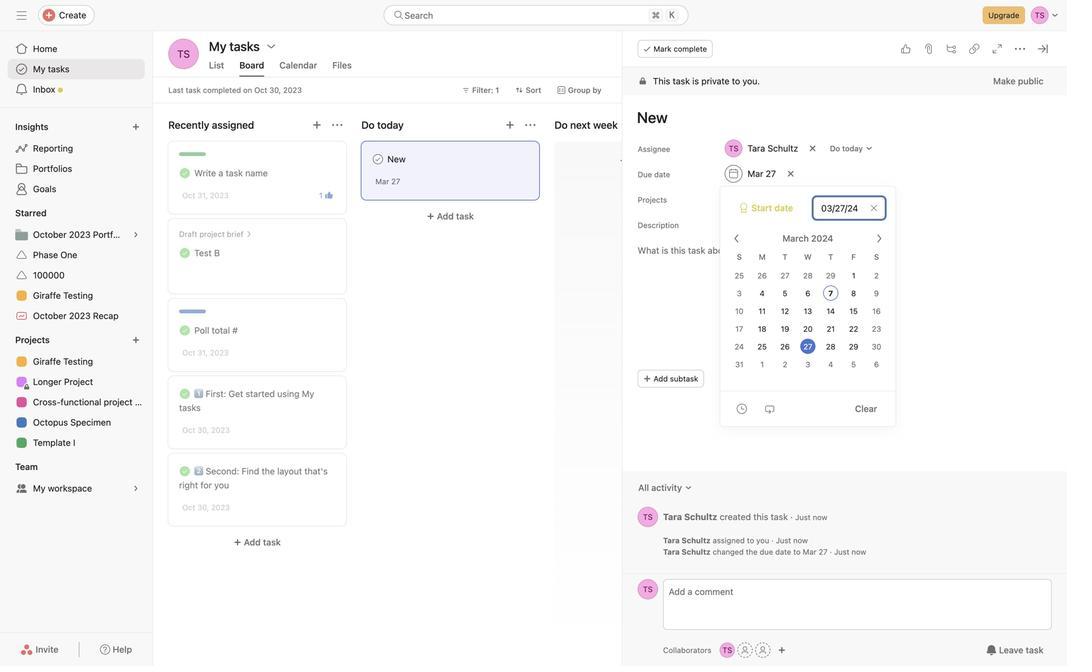 Task type: vqa. For each thing, say whether or not it's contained in the screenshot.
the bottommost '26'
yes



Task type: locate. For each thing, give the bounding box(es) containing it.
projects inside dropdown button
[[15, 335, 50, 346]]

0 horizontal spatial add task image
[[312, 120, 322, 130]]

giraffe up longer
[[33, 357, 61, 367]]

0 horizontal spatial add task button
[[168, 532, 346, 554]]

oct 31, 2023 down write
[[182, 191, 229, 200]]

1 vertical spatial 26
[[780, 343, 790, 352]]

schultz left remove assignee icon
[[767, 143, 798, 154]]

2 oct 31, 2023 from the top
[[182, 349, 229, 358]]

oct 31, 2023 for 1st oct 31, 2023 dropdown button from the bottom of the page
[[182, 349, 229, 358]]

testing up project
[[63, 357, 93, 367]]

0 vertical spatial add task
[[437, 211, 474, 222]]

last task completed on oct 30, 2023
[[168, 86, 302, 95]]

2 horizontal spatial now
[[852, 548, 866, 557]]

make public button
[[985, 70, 1052, 93]]

1 horizontal spatial 6
[[874, 360, 879, 369]]

tara for tara schultz created this task · just now
[[663, 512, 682, 523]]

starred element
[[0, 202, 152, 329]]

1 s from the left
[[737, 253, 742, 262]]

· for task
[[790, 512, 793, 523]]

1 horizontal spatial t
[[828, 253, 833, 262]]

cross-
[[33, 397, 61, 408]]

2 horizontal spatial ·
[[830, 548, 832, 557]]

oct 31, 2023 button down poll
[[182, 349, 229, 358]]

completed checkbox left "test"
[[177, 246, 192, 261]]

29 up the 7
[[826, 272, 835, 280]]

giraffe
[[33, 291, 61, 301], [33, 357, 61, 367]]

31
[[735, 360, 743, 369]]

task inside leave task button
[[1026, 646, 1044, 656]]

2 more section actions image from the left
[[525, 120, 535, 130]]

cross-functional project plan link
[[8, 393, 152, 413]]

1 horizontal spatial the
[[746, 548, 758, 557]]

oct 31, 2023 button down write
[[182, 191, 229, 200]]

1 horizontal spatial mar 27
[[748, 169, 776, 179]]

0 vertical spatial 28
[[803, 272, 813, 280]]

testing inside starred element
[[63, 291, 93, 301]]

2 vertical spatial date
[[775, 548, 791, 557]]

that's
[[304, 466, 328, 477]]

october 2023 recap link
[[8, 306, 145, 326]]

s down the previous month icon
[[737, 253, 742, 262]]

my inside teams element
[[33, 484, 45, 494]]

ts inside main content
[[643, 513, 653, 522]]

0 horizontal spatial mar 27
[[375, 177, 400, 186]]

2 31, from the top
[[197, 349, 208, 358]]

30, for 1️⃣ first: get started using my tasks
[[197, 426, 209, 435]]

to left start
[[741, 198, 749, 206]]

·
[[790, 512, 793, 523], [771, 537, 774, 546], [830, 548, 832, 557]]

0 horizontal spatial you
[[214, 480, 229, 491]]

1 button
[[317, 189, 335, 202]]

0 horizontal spatial now
[[793, 537, 808, 546]]

0 horizontal spatial 2
[[783, 360, 787, 369]]

octopus specimen link
[[8, 413, 145, 433]]

0 vertical spatial tasks
[[48, 64, 69, 74]]

1 vertical spatial 31,
[[197, 349, 208, 358]]

tasks
[[48, 64, 69, 74], [179, 403, 201, 413]]

giraffe testing up october 2023 recap
[[33, 291, 93, 301]]

phase one
[[33, 250, 77, 260]]

16
[[872, 307, 881, 316]]

find
[[242, 466, 259, 477]]

1 vertical spatial 5
[[851, 360, 856, 369]]

help button
[[92, 639, 140, 662]]

recently assigned
[[168, 119, 254, 131]]

to inside button
[[741, 198, 749, 206]]

add subtask image
[[946, 44, 956, 54]]

21
[[827, 325, 835, 334]]

1 horizontal spatial 4
[[828, 360, 833, 369]]

1 vertical spatial 4
[[828, 360, 833, 369]]

add subtask
[[654, 375, 698, 384]]

5 up 12
[[783, 289, 787, 298]]

date right 'due'
[[775, 548, 791, 557]]

schultz
[[767, 143, 798, 154], [684, 512, 717, 523], [682, 537, 711, 546], [682, 548, 711, 557]]

mar 27 down new on the left of page
[[375, 177, 400, 186]]

6
[[805, 289, 810, 298], [874, 360, 879, 369]]

completed image left "test"
[[177, 246, 192, 261]]

0 vertical spatial october
[[33, 230, 67, 240]]

10
[[735, 307, 743, 316]]

1 horizontal spatial add task
[[437, 211, 474, 222]]

2 completed image from the top
[[177, 246, 192, 261]]

october up projects dropdown button
[[33, 311, 67, 321]]

more section actions image
[[332, 120, 342, 130], [525, 120, 535, 130]]

1 horizontal spatial you
[[756, 537, 769, 546]]

mar 27 button down tara schultz dropdown button
[[719, 163, 782, 185]]

test
[[194, 248, 212, 258]]

2 completed checkbox from the top
[[177, 246, 192, 261]]

giraffe testing link inside starred element
[[8, 286, 145, 306]]

my up inbox at left
[[33, 64, 45, 74]]

0 horizontal spatial 5
[[783, 289, 787, 298]]

6 down 30
[[874, 360, 879, 369]]

0 horizontal spatial more section actions image
[[332, 120, 342, 130]]

f
[[851, 253, 856, 262]]

completed image for 1️⃣ first: get started using my tasks
[[177, 387, 192, 402]]

octopus specimen
[[33, 418, 111, 428]]

more section actions image for recently assigned
[[332, 120, 342, 130]]

tara schultz
[[748, 143, 798, 154]]

0 vertical spatial projects
[[638, 196, 667, 205]]

oct 31, 2023
[[182, 191, 229, 200], [182, 349, 229, 358]]

add or remove collaborators image
[[778, 647, 786, 655]]

1 completed image from the top
[[177, 166, 192, 181]]

2 oct 30, 2023 button from the top
[[182, 504, 230, 513]]

giraffe down "100000"
[[33, 291, 61, 301]]

testing inside projects element
[[63, 357, 93, 367]]

1 vertical spatial date
[[774, 203, 793, 213]]

1 horizontal spatial now
[[813, 513, 827, 522]]

1 vertical spatial you
[[756, 537, 769, 546]]

clear due date image down tara schultz
[[787, 170, 794, 178]]

add inside button
[[725, 198, 739, 206]]

s down next month image
[[874, 253, 879, 262]]

1 horizontal spatial 25
[[757, 343, 767, 352]]

2 october from the top
[[33, 311, 67, 321]]

1 oct 31, 2023 from the top
[[182, 191, 229, 200]]

add task for bottom add task button
[[244, 538, 281, 548]]

completed image for poll total #
[[177, 323, 192, 339]]

1 vertical spatial oct 31, 2023 button
[[182, 349, 229, 358]]

2 giraffe testing from the top
[[33, 357, 93, 367]]

schultz for tara schultz created this task · just now
[[684, 512, 717, 523]]

clear due date image up next month image
[[870, 205, 878, 212]]

mar down mark complete checkbox
[[375, 177, 389, 186]]

1 horizontal spatial 2
[[874, 272, 879, 280]]

do left today
[[830, 144, 840, 153]]

date right due on the top of the page
[[654, 170, 670, 179]]

0 vertical spatial giraffe testing link
[[8, 286, 145, 306]]

1 vertical spatial my
[[302, 389, 314, 399]]

1 vertical spatial october
[[33, 311, 67, 321]]

29 down 22
[[849, 343, 858, 352]]

tasks down 1️⃣ on the bottom of page
[[179, 403, 201, 413]]

oct 30, 2023 button down 1️⃣ on the bottom of page
[[182, 426, 230, 435]]

my inside "global" "element"
[[33, 64, 45, 74]]

25 up 10
[[735, 272, 744, 280]]

remove assignee image
[[809, 145, 817, 152]]

1 vertical spatial giraffe testing
[[33, 357, 93, 367]]

october up phase at the left top of page
[[33, 230, 67, 240]]

w
[[804, 253, 812, 262]]

main content
[[622, 67, 1067, 574]]

25
[[735, 272, 744, 280], [757, 343, 767, 352]]

schultz left changed
[[682, 548, 711, 557]]

add task image for recently assigned
[[312, 120, 322, 130]]

group by
[[568, 86, 601, 95]]

2023 down "for"
[[211, 504, 230, 513]]

my tasks link
[[8, 59, 145, 79]]

completed checkbox for 1️⃣ first: get started using my tasks
[[177, 387, 192, 402]]

add task image down the sort dropdown button
[[505, 120, 515, 130]]

tara
[[748, 143, 765, 154], [663, 512, 682, 523], [663, 537, 680, 546], [663, 548, 680, 557]]

the left 'due'
[[746, 548, 758, 557]]

poll
[[194, 325, 209, 336]]

for
[[200, 480, 212, 491]]

2 testing from the top
[[63, 357, 93, 367]]

0 horizontal spatial 26
[[757, 272, 767, 280]]

2023 down the calendar link
[[283, 86, 302, 95]]

teams element
[[0, 456, 152, 502]]

giraffe testing link up project
[[8, 352, 145, 372]]

global element
[[0, 31, 152, 107]]

0 vertical spatial date
[[654, 170, 670, 179]]

1 vertical spatial 25
[[757, 343, 767, 352]]

2 s from the left
[[874, 253, 879, 262]]

add
[[725, 198, 739, 206], [437, 211, 454, 222], [654, 375, 668, 384], [244, 538, 261, 548]]

tara schultz button
[[719, 137, 804, 160]]

tara schultz link for tara schultz created this task · just now
[[663, 512, 717, 523]]

3 completed checkbox from the top
[[177, 323, 192, 339]]

projects element inside new 'dialog'
[[719, 188, 1052, 193]]

date inside the tara schultz assigned to you · just now tara schultz changed the due date to mar 27 · just now
[[775, 548, 791, 557]]

5 down 22
[[851, 360, 856, 369]]

t down 2024
[[828, 253, 833, 262]]

attachments: add a file to this task, new image
[[923, 44, 934, 54]]

do left the next week
[[554, 119, 568, 131]]

1 testing from the top
[[63, 291, 93, 301]]

tasks inside 1️⃣ first: get started using my tasks
[[179, 403, 201, 413]]

0 horizontal spatial add task
[[244, 538, 281, 548]]

1 more section actions image from the left
[[332, 120, 342, 130]]

completed image left 1️⃣ on the bottom of page
[[177, 387, 192, 402]]

my down team dropdown button
[[33, 484, 45, 494]]

date for due date
[[654, 170, 670, 179]]

oct down write
[[182, 191, 195, 200]]

2024
[[811, 233, 833, 244]]

0 vertical spatial 25
[[735, 272, 744, 280]]

giraffe inside projects element
[[33, 357, 61, 367]]

tara schultz created this task · just now
[[663, 512, 827, 523]]

mar 27 button down new on the left of page
[[375, 177, 400, 186]]

this
[[753, 512, 768, 523]]

clear
[[855, 404, 877, 414]]

calendar
[[279, 60, 317, 70]]

add task button
[[361, 205, 539, 228], [168, 532, 346, 554]]

completed image left poll
[[177, 323, 192, 339]]

completed image
[[177, 166, 192, 181], [177, 246, 192, 261], [177, 323, 192, 339], [177, 387, 192, 402]]

24
[[735, 343, 744, 352]]

sort button
[[510, 81, 547, 99]]

the inside the tara schultz assigned to you · just now tara schultz changed the due date to mar 27 · just now
[[746, 548, 758, 557]]

1 vertical spatial oct 31, 2023
[[182, 349, 229, 358]]

right
[[179, 480, 198, 491]]

brief
[[227, 230, 243, 239]]

oct down poll
[[182, 349, 195, 358]]

17
[[735, 325, 743, 334]]

clear button
[[847, 398, 885, 421]]

t down march
[[783, 253, 787, 262]]

0 horizontal spatial tasks
[[48, 64, 69, 74]]

1 vertical spatial just
[[776, 537, 791, 546]]

1 giraffe testing link from the top
[[8, 286, 145, 306]]

28 down w
[[803, 272, 813, 280]]

do
[[554, 119, 568, 131], [830, 144, 840, 153]]

clear due date image
[[787, 170, 794, 178], [870, 205, 878, 212]]

1 completed checkbox from the top
[[177, 166, 192, 181]]

to right 'due'
[[793, 548, 801, 557]]

due
[[638, 170, 652, 179]]

m
[[759, 253, 766, 262]]

30, down "for"
[[197, 504, 209, 513]]

new insights image
[[132, 123, 140, 131]]

0 vertical spatial oct 31, 2023
[[182, 191, 229, 200]]

4 up 11
[[760, 289, 765, 298]]

#
[[232, 325, 238, 336]]

tara schultz link left assigned
[[663, 537, 711, 546]]

3 tara schultz link from the top
[[663, 548, 711, 557]]

my
[[33, 64, 45, 74], [302, 389, 314, 399], [33, 484, 45, 494]]

3
[[737, 289, 742, 298], [805, 360, 810, 369]]

the inside 2️⃣ second: find the layout that's right for you
[[262, 466, 275, 477]]

more section actions image down the sort dropdown button
[[525, 120, 535, 130]]

1 horizontal spatial more section actions image
[[525, 120, 535, 130]]

1 horizontal spatial add task image
[[505, 120, 515, 130]]

project up b
[[199, 230, 225, 239]]

set to repeat image
[[765, 404, 775, 414]]

25 down "18"
[[757, 343, 767, 352]]

my tasks
[[209, 39, 260, 54]]

october for october 2023 recap
[[33, 311, 67, 321]]

giraffe testing link up october 2023 recap
[[8, 286, 145, 306]]

0 vertical spatial add task button
[[361, 205, 539, 228]]

2 add task image from the left
[[505, 120, 515, 130]]

31, down poll
[[197, 349, 208, 358]]

0 horizontal spatial t
[[783, 253, 787, 262]]

ts
[[177, 48, 190, 60], [643, 513, 653, 522], [643, 586, 653, 594], [722, 647, 732, 655]]

previous month image
[[732, 234, 742, 244]]

1 vertical spatial ·
[[771, 537, 774, 546]]

new project or portfolio image
[[132, 337, 140, 344]]

2️⃣ second: find the layout that's right for you
[[179, 466, 328, 491]]

0 horizontal spatial 29
[[826, 272, 835, 280]]

my for my workspace
[[33, 484, 45, 494]]

schultz left assigned
[[682, 537, 711, 546]]

1 vertical spatial giraffe
[[33, 357, 61, 367]]

tara schultz link for ·
[[663, 537, 711, 546]]

0 vertical spatial testing
[[63, 291, 93, 301]]

1 horizontal spatial just
[[795, 513, 811, 522]]

1 inside 'button'
[[319, 191, 323, 200]]

2 horizontal spatial just
[[834, 548, 849, 557]]

1 horizontal spatial do
[[830, 144, 840, 153]]

completed checkbox for poll total #
[[177, 323, 192, 339]]

oct 30, 2023 button for right
[[182, 504, 230, 513]]

4 completed image from the top
[[177, 387, 192, 402]]

2 giraffe testing link from the top
[[8, 352, 145, 372]]

oct 30, 2023 button down "for"
[[182, 504, 230, 513]]

just for task
[[795, 513, 811, 522]]

2023 up phase one "link"
[[69, 230, 91, 240]]

project left plan
[[104, 397, 133, 408]]

0 vertical spatial 3
[[737, 289, 742, 298]]

3 up 10
[[737, 289, 742, 298]]

1 vertical spatial 3
[[805, 360, 810, 369]]

mar 27 button
[[719, 163, 782, 185], [375, 177, 400, 186]]

2 oct 30, 2023 from the top
[[182, 504, 230, 513]]

0 vertical spatial projects element
[[719, 188, 1052, 193]]

completed checkbox for write a task name
[[177, 166, 192, 181]]

template i link
[[8, 433, 145, 453]]

1 horizontal spatial projects element
[[719, 188, 1052, 193]]

1
[[495, 86, 499, 95], [319, 191, 323, 200], [852, 272, 855, 280], [760, 360, 764, 369]]

2 tara schultz link from the top
[[663, 537, 711, 546]]

projects element containing projects
[[0, 329, 152, 456]]

1 vertical spatial 29
[[849, 343, 858, 352]]

0 horizontal spatial mar
[[375, 177, 389, 186]]

main content containing this task is private to you.
[[622, 67, 1067, 574]]

the right find
[[262, 466, 275, 477]]

now inside tara schultz created this task · just now
[[813, 513, 827, 522]]

1 october from the top
[[33, 230, 67, 240]]

1 add task image from the left
[[312, 120, 322, 130]]

poll total #
[[194, 325, 238, 336]]

start date
[[751, 203, 793, 213]]

2023 down the first:
[[211, 426, 230, 435]]

do next week
[[554, 119, 618, 131]]

2 oct 31, 2023 button from the top
[[182, 349, 229, 358]]

t
[[783, 253, 787, 262], [828, 253, 833, 262]]

schultz left created
[[684, 512, 717, 523]]

1 horizontal spatial 3
[[805, 360, 810, 369]]

oct 31, 2023 down poll
[[182, 349, 229, 358]]

projects down due date
[[638, 196, 667, 205]]

0 horizontal spatial do
[[554, 119, 568, 131]]

1 vertical spatial 6
[[874, 360, 879, 369]]

schultz inside tara schultz dropdown button
[[767, 143, 798, 154]]

add task image for do today
[[505, 120, 515, 130]]

0 vertical spatial 31,
[[197, 191, 208, 200]]

my workspace
[[33, 484, 92, 494]]

2 horizontal spatial mar
[[803, 548, 816, 557]]

30, right on
[[269, 86, 281, 95]]

2 vertical spatial 30,
[[197, 504, 209, 513]]

0 vertical spatial giraffe testing
[[33, 291, 93, 301]]

projects inside new 'dialog'
[[638, 196, 667, 205]]

27 right 'due'
[[819, 548, 828, 557]]

1 horizontal spatial 28
[[826, 343, 835, 352]]

oct 30, 2023 down 1️⃣ on the bottom of page
[[182, 426, 230, 435]]

due
[[760, 548, 773, 557]]

completed checkbox left 1️⃣ on the bottom of page
[[177, 387, 192, 402]]

0 vertical spatial just
[[795, 513, 811, 522]]

to left you.
[[732, 76, 740, 86]]

completed checkbox left poll
[[177, 323, 192, 339]]

3 completed image from the top
[[177, 323, 192, 339]]

1 31, from the top
[[197, 191, 208, 200]]

projects up longer
[[15, 335, 50, 346]]

1 giraffe testing from the top
[[33, 291, 93, 301]]

28 down 21 on the right of page
[[826, 343, 835, 352]]

just inside tara schultz created this task · just now
[[795, 513, 811, 522]]

projects element
[[719, 188, 1052, 193], [0, 329, 152, 456]]

15
[[849, 307, 858, 316]]

do inside dropdown button
[[830, 144, 840, 153]]

oct 30, 2023 for tasks
[[182, 426, 230, 435]]

help
[[113, 645, 132, 655]]

1 oct 30, 2023 from the top
[[182, 426, 230, 435]]

upgrade
[[988, 11, 1019, 20]]

Completed checkbox
[[177, 166, 192, 181], [177, 246, 192, 261], [177, 323, 192, 339], [177, 387, 192, 402]]

31, down write
[[197, 191, 208, 200]]

filter: 1 button
[[456, 81, 505, 99]]

1 tara schultz link from the top
[[663, 512, 717, 523]]

test b
[[194, 248, 220, 258]]

0 vertical spatial my
[[33, 64, 45, 74]]

2023 down a
[[210, 191, 229, 200]]

0 vertical spatial clear due date image
[[787, 170, 794, 178]]

4 down 21 on the right of page
[[828, 360, 833, 369]]

insights element
[[0, 116, 152, 202]]

26 down 19
[[780, 343, 790, 352]]

tasks down the home
[[48, 64, 69, 74]]

add to projects button
[[719, 193, 787, 211]]

2 vertical spatial now
[[852, 548, 866, 557]]

0 vertical spatial ·
[[790, 512, 793, 523]]

27 down 20
[[803, 343, 812, 352]]

1 horizontal spatial project
[[199, 230, 225, 239]]

1 oct 30, 2023 button from the top
[[182, 426, 230, 435]]

0 horizontal spatial projects
[[15, 335, 50, 346]]

2 up 9
[[874, 272, 879, 280]]

2 giraffe from the top
[[33, 357, 61, 367]]

you down second:
[[214, 480, 229, 491]]

giraffe testing link
[[8, 286, 145, 306], [8, 352, 145, 372]]

4 completed checkbox from the top
[[177, 387, 192, 402]]

4
[[760, 289, 765, 298], [828, 360, 833, 369]]

0 vertical spatial project
[[199, 230, 225, 239]]

add task image
[[312, 120, 322, 130], [505, 120, 515, 130]]

0 vertical spatial do
[[554, 119, 568, 131]]

2 vertical spatial my
[[33, 484, 45, 494]]

template i
[[33, 438, 75, 448]]

just for you
[[776, 537, 791, 546]]

1 vertical spatial add task button
[[168, 532, 346, 554]]

1 vertical spatial giraffe testing link
[[8, 352, 145, 372]]

mar 27
[[748, 169, 776, 179], [375, 177, 400, 186]]

projects
[[751, 198, 781, 206]]

1 inside dropdown button
[[495, 86, 499, 95]]

giraffe testing up longer project
[[33, 357, 93, 367]]

1 vertical spatial oct 30, 2023
[[182, 504, 230, 513]]

mar 27 down tara schultz dropdown button
[[748, 169, 776, 179]]

completed checkbox left write
[[177, 166, 192, 181]]

date
[[654, 170, 670, 179], [774, 203, 793, 213], [775, 548, 791, 557]]

1 horizontal spatial s
[[874, 253, 879, 262]]

oct 30, 2023 down "for"
[[182, 504, 230, 513]]

oct 31, 2023 for second oct 31, 2023 dropdown button from the bottom of the page
[[182, 191, 229, 200]]

1 vertical spatial 30,
[[197, 426, 209, 435]]

mar down tara schultz dropdown button
[[748, 169, 763, 179]]

30
[[872, 343, 881, 352]]

None field
[[384, 5, 688, 25]]

31, for second oct 31, 2023 dropdown button from the bottom of the page
[[197, 191, 208, 200]]

0 horizontal spatial 4
[[760, 289, 765, 298]]

hide sidebar image
[[17, 10, 27, 20]]

1 oct 31, 2023 button from the top
[[182, 191, 229, 200]]

3 down 20
[[805, 360, 810, 369]]

my right using
[[302, 389, 314, 399]]

date inside button
[[774, 203, 793, 213]]

26 down m
[[757, 272, 767, 280]]

see details, october 2023 portfolio image
[[132, 231, 140, 239]]

0 vertical spatial oct 30, 2023 button
[[182, 426, 230, 435]]

⌘
[[652, 10, 660, 20]]

2 down 19
[[783, 360, 787, 369]]

just
[[795, 513, 811, 522], [776, 537, 791, 546], [834, 548, 849, 557]]

tara inside dropdown button
[[748, 143, 765, 154]]

new dialog
[[622, 31, 1067, 667]]

1 giraffe from the top
[[33, 291, 61, 301]]

recap
[[93, 311, 119, 321]]

functional
[[61, 397, 101, 408]]

1 vertical spatial do
[[830, 144, 840, 153]]

layout
[[277, 466, 302, 477]]



Task type: describe. For each thing, give the bounding box(es) containing it.
my tasks
[[33, 64, 69, 74]]

1 horizontal spatial add task button
[[361, 205, 539, 228]]

tara for tara schultz assigned to you · just now tara schultz changed the due date to mar 27 · just now
[[663, 537, 680, 546]]

20
[[803, 325, 813, 334]]

1 horizontal spatial 29
[[849, 343, 858, 352]]

due date
[[638, 170, 670, 179]]

0 vertical spatial 6
[[805, 289, 810, 298]]

october 2023 portfolio
[[33, 230, 128, 240]]

projects button
[[13, 332, 61, 349]]

0 horizontal spatial 25
[[735, 272, 744, 280]]

full screen image
[[992, 44, 1002, 54]]

on
[[243, 86, 252, 95]]

0 vertical spatial 4
[[760, 289, 765, 298]]

now for task
[[813, 513, 827, 522]]

Completed checkbox
[[177, 464, 192, 480]]

next month image
[[874, 234, 884, 244]]

longer project link
[[8, 372, 145, 393]]

0 horizontal spatial clear due date image
[[787, 170, 794, 178]]

add subtask button
[[638, 370, 704, 388]]

show options image
[[266, 41, 276, 51]]

1 horizontal spatial mar 27 button
[[719, 163, 782, 185]]

october 2023 portfolio link
[[8, 225, 145, 245]]

18
[[758, 325, 766, 334]]

all activity button
[[630, 477, 700, 500]]

13
[[804, 307, 812, 316]]

group by button
[[552, 81, 607, 99]]

tara for tara schultz
[[748, 143, 765, 154]]

completed image
[[177, 464, 192, 480]]

filter:
[[472, 86, 493, 95]]

k
[[669, 10, 675, 20]]

longer project
[[33, 377, 93, 387]]

home link
[[8, 39, 145, 59]]

to right assigned
[[747, 537, 754, 546]]

31, for 1st oct 31, 2023 dropdown button from the bottom of the page
[[197, 349, 208, 358]]

start date button
[[730, 197, 803, 220]]

completed checkbox for test b
[[177, 246, 192, 261]]

oct 30, 2023 button for tasks
[[182, 426, 230, 435]]

project
[[64, 377, 93, 387]]

sort
[[526, 86, 541, 95]]

do for do next week
[[554, 119, 568, 131]]

schultz for tara schultz
[[767, 143, 798, 154]]

phase one link
[[8, 245, 145, 265]]

first:
[[206, 389, 226, 399]]

more actions for this task image
[[1015, 44, 1025, 54]]

add task for add task button to the right
[[437, 211, 474, 222]]

a
[[218, 168, 223, 178]]

mar 27 inside new 'dialog'
[[748, 169, 776, 179]]

oct down 1️⃣ on the bottom of page
[[182, 426, 195, 435]]

completed image for write a task name
[[177, 166, 192, 181]]

30, for 2️⃣ second: find the layout that's right for you
[[197, 504, 209, 513]]

Task Name text field
[[629, 103, 1052, 132]]

mark complete image
[[370, 152, 386, 167]]

template
[[33, 438, 71, 448]]

tasks inside "global" "element"
[[48, 64, 69, 74]]

files link
[[332, 60, 352, 77]]

total
[[212, 325, 230, 336]]

0 horizontal spatial 3
[[737, 289, 742, 298]]

you inside the tara schultz assigned to you · just now tara schultz changed the due date to mar 27 · just now
[[756, 537, 769, 546]]

today
[[842, 144, 863, 153]]

inbox link
[[8, 79, 145, 100]]

leave task
[[999, 646, 1044, 656]]

22
[[849, 325, 858, 334]]

oct right on
[[254, 86, 267, 95]]

Mark complete checkbox
[[370, 152, 386, 167]]

more section actions image for do today
[[525, 120, 535, 130]]

2️⃣
[[194, 466, 203, 477]]

1 t from the left
[[783, 253, 787, 262]]

b
[[214, 248, 220, 258]]

0 vertical spatial 29
[[826, 272, 835, 280]]

add inside 'button'
[[654, 375, 668, 384]]

insights
[[15, 122, 48, 132]]

october for october 2023 portfolio
[[33, 230, 67, 240]]

add to projects
[[725, 198, 781, 206]]

get
[[229, 389, 243, 399]]

oct 30, 2023 for right
[[182, 504, 230, 513]]

my inside 1️⃣ first: get started using my tasks
[[302, 389, 314, 399]]

filter: 1
[[472, 86, 499, 95]]

testing for 1st giraffe testing link from the bottom of the page
[[63, 357, 93, 367]]

write a task name
[[194, 168, 268, 178]]

27 down new on the left of page
[[391, 177, 400, 186]]

schultz for tara schultz assigned to you · just now tara schultz changed the due date to mar 27 · just now
[[682, 537, 711, 546]]

see details, my workspace image
[[132, 485, 140, 493]]

one
[[60, 250, 77, 260]]

is
[[692, 76, 699, 86]]

new
[[387, 154, 406, 164]]

date for start date
[[774, 203, 793, 213]]

giraffe testing inside projects element
[[33, 357, 93, 367]]

by
[[593, 86, 601, 95]]

1 vertical spatial project
[[104, 397, 133, 408]]

upgrade button
[[983, 6, 1025, 24]]

public
[[1018, 76, 1044, 86]]

· for you
[[771, 537, 774, 546]]

0 likes. click to like this task image
[[901, 44, 911, 54]]

team
[[15, 462, 38, 473]]

portfolios link
[[8, 159, 145, 179]]

Search tasks, projects, and more text field
[[384, 5, 688, 25]]

all activity
[[638, 483, 682, 493]]

october 2023 recap
[[33, 311, 119, 321]]

you inside 2️⃣ second: find the layout that's right for you
[[214, 480, 229, 491]]

completed image for test b
[[177, 246, 192, 261]]

second:
[[206, 466, 239, 477]]

group
[[568, 86, 590, 95]]

27 down tara schultz
[[766, 169, 776, 179]]

1 horizontal spatial mar
[[748, 169, 763, 179]]

0 horizontal spatial mar 27 button
[[375, 177, 400, 186]]

files
[[332, 60, 352, 70]]

march 2024
[[783, 233, 833, 244]]

0 horizontal spatial 28
[[803, 272, 813, 280]]

27 up 12
[[781, 272, 789, 280]]

giraffe inside starred element
[[33, 291, 61, 301]]

do for do today
[[830, 144, 840, 153]]

you.
[[743, 76, 760, 86]]

tara schultz assigned to you · just now tara schultz changed the due date to mar 27 · just now
[[663, 537, 866, 557]]

draft project brief
[[179, 230, 243, 239]]

giraffe testing inside starred element
[[33, 291, 93, 301]]

0 vertical spatial 5
[[783, 289, 787, 298]]

1 vertical spatial clear due date image
[[870, 205, 878, 212]]

subtask
[[670, 375, 698, 384]]

2023 left the recap
[[69, 311, 91, 321]]

specimen
[[70, 418, 111, 428]]

close details image
[[1038, 44, 1048, 54]]

27 inside the tara schultz assigned to you · just now tara schultz changed the due date to mar 27 · just now
[[819, 548, 828, 557]]

0 vertical spatial 30,
[[269, 86, 281, 95]]

1 vertical spatial 2
[[783, 360, 787, 369]]

Due date text field
[[813, 197, 885, 220]]

i
[[73, 438, 75, 448]]

1 horizontal spatial 5
[[851, 360, 856, 369]]

start
[[751, 203, 772, 213]]

23
[[872, 325, 881, 334]]

2 vertical spatial ·
[[830, 548, 832, 557]]

private
[[701, 76, 729, 86]]

this
[[653, 76, 670, 86]]

reporting link
[[8, 138, 145, 159]]

portfolios
[[33, 164, 72, 174]]

reporting
[[33, 143, 73, 154]]

100000
[[33, 270, 65, 281]]

tara left changed
[[663, 548, 680, 557]]

completed
[[203, 86, 241, 95]]

copy task link image
[[969, 44, 979, 54]]

started
[[246, 389, 275, 399]]

complete
[[674, 44, 707, 53]]

description
[[638, 221, 679, 230]]

now for you
[[793, 537, 808, 546]]

do today button
[[824, 140, 879, 158]]

team button
[[13, 459, 49, 476]]

mar inside the tara schultz assigned to you · just now tara schultz changed the due date to mar 27 · just now
[[803, 548, 816, 557]]

2 t from the left
[[828, 253, 833, 262]]

2 vertical spatial just
[[834, 548, 849, 557]]

assigned
[[713, 537, 745, 546]]

oct down right
[[182, 504, 195, 513]]

my for my tasks
[[33, 64, 45, 74]]

testing for giraffe testing link inside starred element
[[63, 291, 93, 301]]

2023 down the 'total'
[[210, 349, 229, 358]]

14
[[827, 307, 835, 316]]

my workspace link
[[8, 479, 145, 499]]

add time image
[[737, 404, 747, 414]]

12
[[781, 307, 789, 316]]



